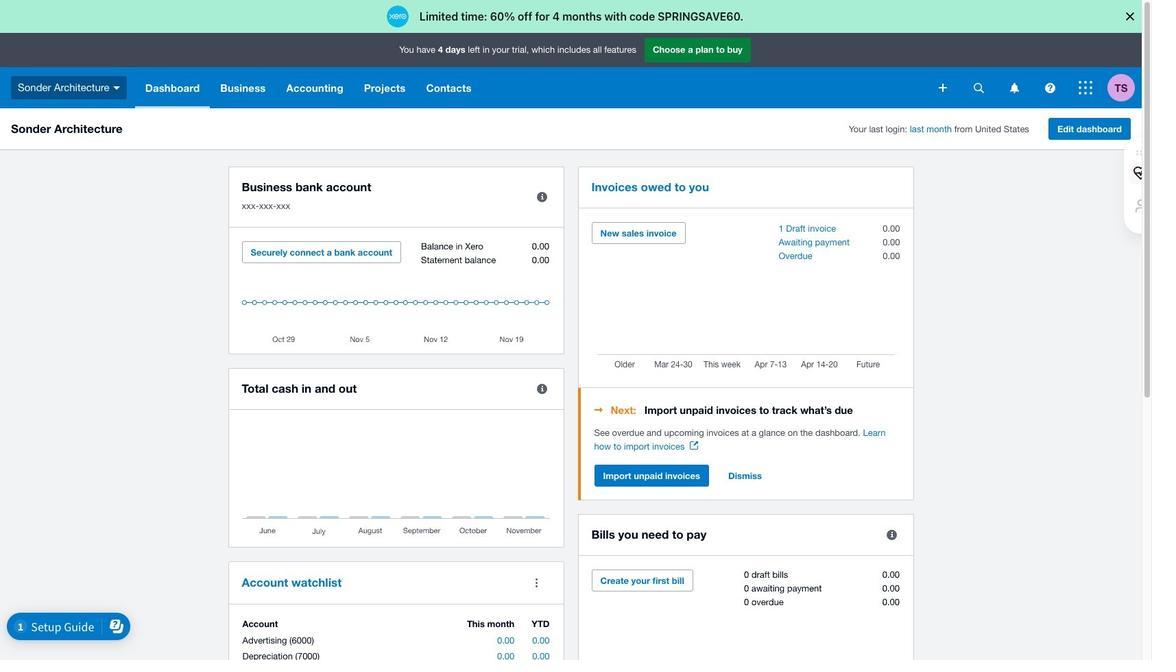 Task type: vqa. For each thing, say whether or not it's contained in the screenshot.
• corresponding to Development
no



Task type: locate. For each thing, give the bounding box(es) containing it.
panel body document
[[595, 427, 901, 454], [595, 427, 901, 454]]

1 horizontal spatial svg image
[[939, 84, 948, 92]]

empty state bank feed widget with a tooltip explaining the feature. includes a 'securely connect a bank account' button and a data-less flat line graph marking four weekly dates, indicating future account balance tracking. image
[[242, 242, 551, 344]]

dialog
[[0, 0, 1153, 33]]

2 horizontal spatial svg image
[[974, 83, 984, 93]]

0 horizontal spatial svg image
[[113, 86, 120, 90]]

svg image
[[974, 83, 984, 93], [939, 84, 948, 92], [113, 86, 120, 90]]

accounts watchlist options image
[[523, 570, 551, 597]]

0 horizontal spatial svg image
[[1010, 83, 1019, 93]]

heading
[[595, 402, 901, 419]]

banner
[[0, 33, 1143, 108]]

svg image
[[1079, 81, 1093, 95], [1010, 83, 1019, 93], [1045, 83, 1056, 93]]



Task type: describe. For each thing, give the bounding box(es) containing it.
empty state of the bills widget with a 'create your first bill' button and an unpopulated column graph. image
[[592, 570, 901, 661]]

opens in a new tab image
[[691, 442, 699, 450]]

1 horizontal spatial svg image
[[1045, 83, 1056, 93]]

empty state widget for the total cash in and out feature, displaying a column graph summarising bank transaction data as total money in versus total money out across all connected bank accounts, enabling a visual comparison of the two amounts. image
[[242, 424, 551, 537]]

2 horizontal spatial svg image
[[1079, 81, 1093, 95]]



